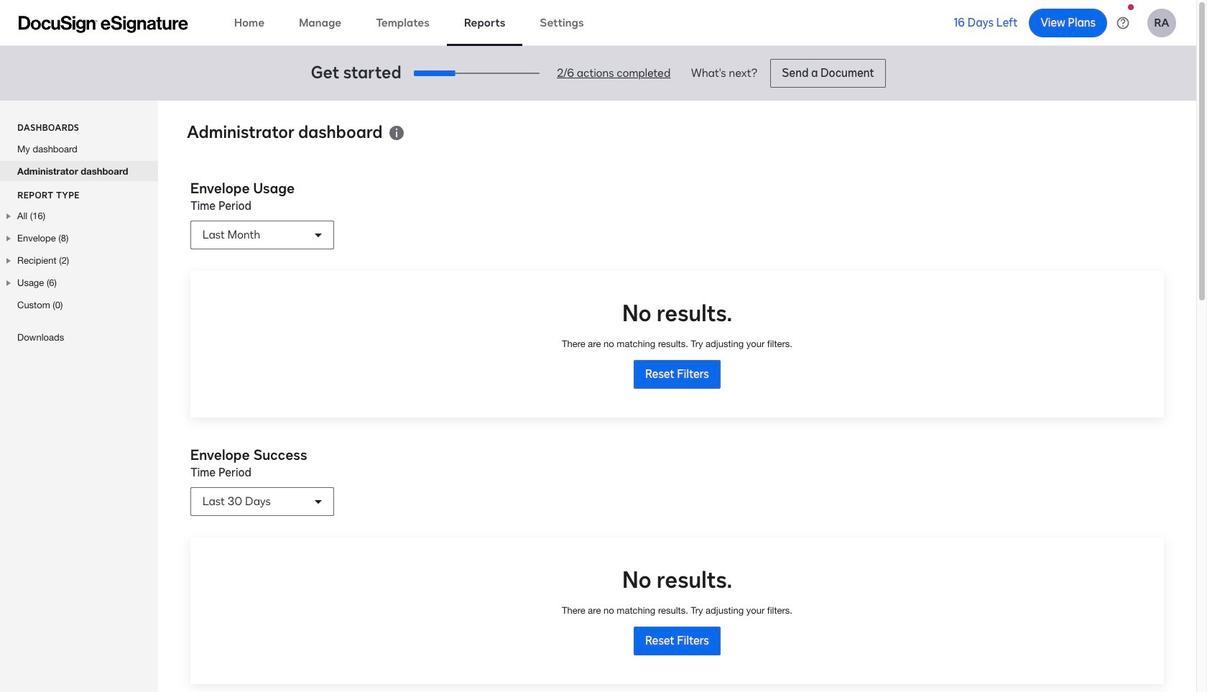 Task type: vqa. For each thing, say whether or not it's contained in the screenshot.
Docusignlogo
no



Task type: locate. For each thing, give the bounding box(es) containing it.
docusign esignature image
[[19, 15, 188, 33]]



